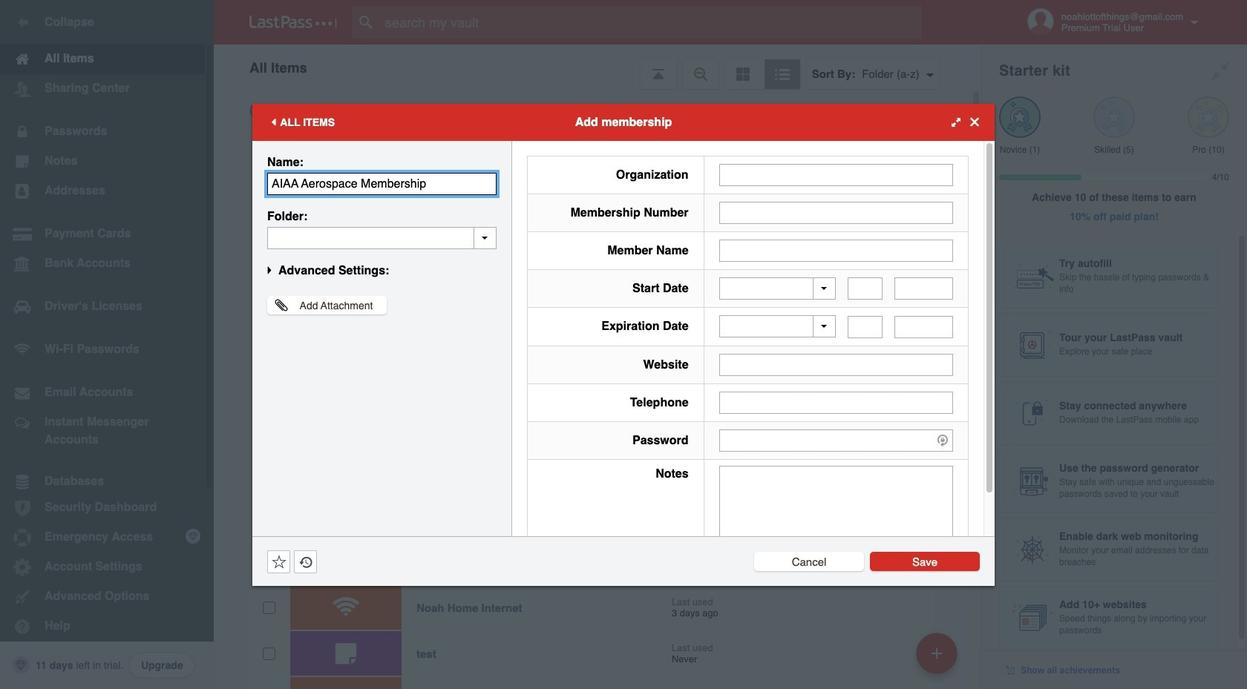 Task type: vqa. For each thing, say whether or not it's contained in the screenshot.
text field
yes



Task type: describe. For each thing, give the bounding box(es) containing it.
lastpass image
[[250, 16, 337, 29]]

new item image
[[932, 649, 942, 659]]

vault options navigation
[[214, 45, 982, 89]]

main navigation navigation
[[0, 0, 214, 690]]

Search search field
[[352, 6, 945, 39]]

search my vault text field
[[352, 6, 945, 39]]



Task type: locate. For each thing, give the bounding box(es) containing it.
dialog
[[252, 104, 995, 586]]

None text field
[[267, 227, 497, 249], [719, 239, 953, 262], [895, 278, 953, 300], [719, 354, 953, 376], [719, 392, 953, 414], [719, 466, 953, 558], [267, 227, 497, 249], [719, 239, 953, 262], [895, 278, 953, 300], [719, 354, 953, 376], [719, 392, 953, 414], [719, 466, 953, 558]]

new item navigation
[[911, 629, 967, 690]]

None password field
[[719, 430, 953, 452]]

None text field
[[719, 164, 953, 186], [267, 173, 497, 195], [719, 202, 953, 224], [848, 278, 883, 300], [848, 316, 883, 338], [895, 316, 953, 338], [719, 164, 953, 186], [267, 173, 497, 195], [719, 202, 953, 224], [848, 278, 883, 300], [848, 316, 883, 338], [895, 316, 953, 338]]



